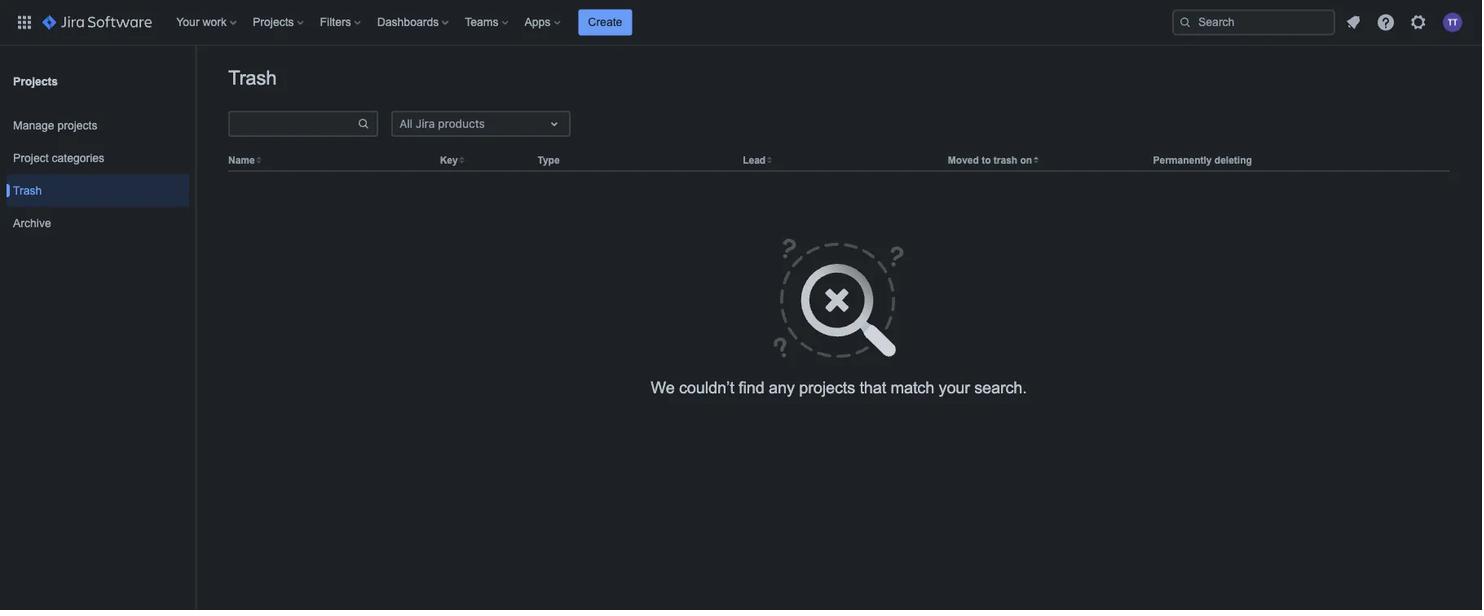 Task type: vqa. For each thing, say whether or not it's contained in the screenshot.
the Go to market sample to the right
no



Task type: locate. For each thing, give the bounding box(es) containing it.
projects right work
[[253, 16, 294, 29]]

lead
[[743, 155, 766, 166]]

projects
[[253, 16, 294, 29], [13, 75, 58, 88]]

projects up categories
[[57, 119, 97, 132]]

couldn't
[[679, 379, 734, 396]]

banner containing your work
[[0, 0, 1482, 46]]

manage
[[13, 119, 54, 132]]

banner
[[0, 0, 1482, 46]]

dashboards
[[377, 16, 439, 29]]

on
[[1020, 155, 1032, 166]]

products
[[438, 117, 485, 130]]

project categories
[[13, 152, 104, 164]]

projects up manage
[[13, 75, 58, 88]]

moved to trash on button
[[948, 155, 1032, 166]]

0 vertical spatial projects
[[253, 16, 294, 29]]

permanently deleting
[[1153, 155, 1252, 166]]

jira software image
[[42, 13, 152, 32], [42, 13, 152, 32]]

0 horizontal spatial trash
[[13, 184, 42, 197]]

find
[[739, 379, 765, 396]]

1 horizontal spatial projects
[[253, 16, 294, 29]]

manage projects
[[13, 119, 97, 132]]

1 vertical spatial trash
[[13, 184, 42, 197]]

projects
[[57, 119, 97, 132], [799, 379, 855, 396]]

projects inside popup button
[[253, 16, 294, 29]]

Search field
[[1172, 9, 1336, 35]]

manage projects link
[[7, 109, 189, 142]]

moved
[[948, 155, 979, 166]]

all
[[400, 117, 413, 130]]

project categories link
[[7, 142, 189, 174]]

all jira products
[[400, 117, 485, 130]]

1 vertical spatial projects
[[799, 379, 855, 396]]

None text field
[[230, 113, 357, 135]]

teams button
[[460, 9, 515, 35]]

that
[[860, 379, 886, 396]]

permanently
[[1153, 155, 1212, 166]]

trash link
[[7, 174, 189, 207]]

to
[[982, 155, 991, 166]]

any
[[769, 379, 795, 396]]

primary element
[[10, 0, 1172, 45]]

moved to trash on
[[948, 155, 1032, 166]]

categories
[[52, 152, 104, 164]]

0 horizontal spatial projects
[[13, 75, 58, 88]]

0 vertical spatial projects
[[57, 119, 97, 132]]

search.
[[975, 379, 1027, 396]]

trash
[[228, 67, 277, 89], [13, 184, 42, 197]]

group
[[7, 104, 189, 245]]

key
[[440, 155, 458, 166]]

0 horizontal spatial projects
[[57, 119, 97, 132]]

1 vertical spatial projects
[[13, 75, 58, 88]]

your
[[939, 379, 970, 396]]

trash right sidebar navigation image
[[228, 67, 277, 89]]

open image
[[545, 114, 564, 134]]

1 horizontal spatial trash
[[228, 67, 277, 89]]

deleting
[[1215, 155, 1252, 166]]

trash down project on the left of the page
[[13, 184, 42, 197]]

dashboards button
[[372, 9, 455, 35]]

teams
[[465, 16, 499, 29]]

projects right any
[[799, 379, 855, 396]]



Task type: describe. For each thing, give the bounding box(es) containing it.
match
[[891, 379, 935, 396]]

your work button
[[171, 9, 243, 35]]

apps
[[525, 16, 551, 29]]

notifications image
[[1344, 13, 1363, 32]]

0 vertical spatial trash
[[228, 67, 277, 89]]

settings image
[[1409, 13, 1428, 32]]

filters button
[[315, 9, 367, 35]]

we
[[651, 379, 675, 396]]

work
[[203, 16, 227, 29]]

your profile and settings image
[[1443, 13, 1463, 32]]

we couldn't find any projects that match your search.
[[651, 379, 1027, 396]]

lead button
[[743, 155, 766, 166]]

create button
[[578, 9, 632, 35]]

create
[[588, 16, 622, 29]]

apps button
[[520, 9, 567, 35]]

trash inside 'link'
[[13, 184, 42, 197]]

your
[[176, 16, 199, 29]]

name button
[[228, 155, 255, 166]]

project
[[13, 152, 49, 164]]

type
[[538, 155, 560, 166]]

filters
[[320, 16, 351, 29]]

your work
[[176, 16, 227, 29]]

jira
[[416, 117, 435, 130]]

archive link
[[7, 207, 189, 240]]

archive
[[13, 217, 51, 230]]

help image
[[1376, 13, 1396, 32]]

name
[[228, 155, 255, 166]]

key button
[[440, 155, 458, 166]]

trash
[[994, 155, 1018, 166]]

sidebar navigation image
[[178, 65, 214, 98]]

search image
[[1179, 16, 1192, 29]]

1 horizontal spatial projects
[[799, 379, 855, 396]]

appswitcher icon image
[[15, 13, 34, 32]]

projects button
[[248, 9, 310, 35]]

group containing manage projects
[[7, 104, 189, 245]]



